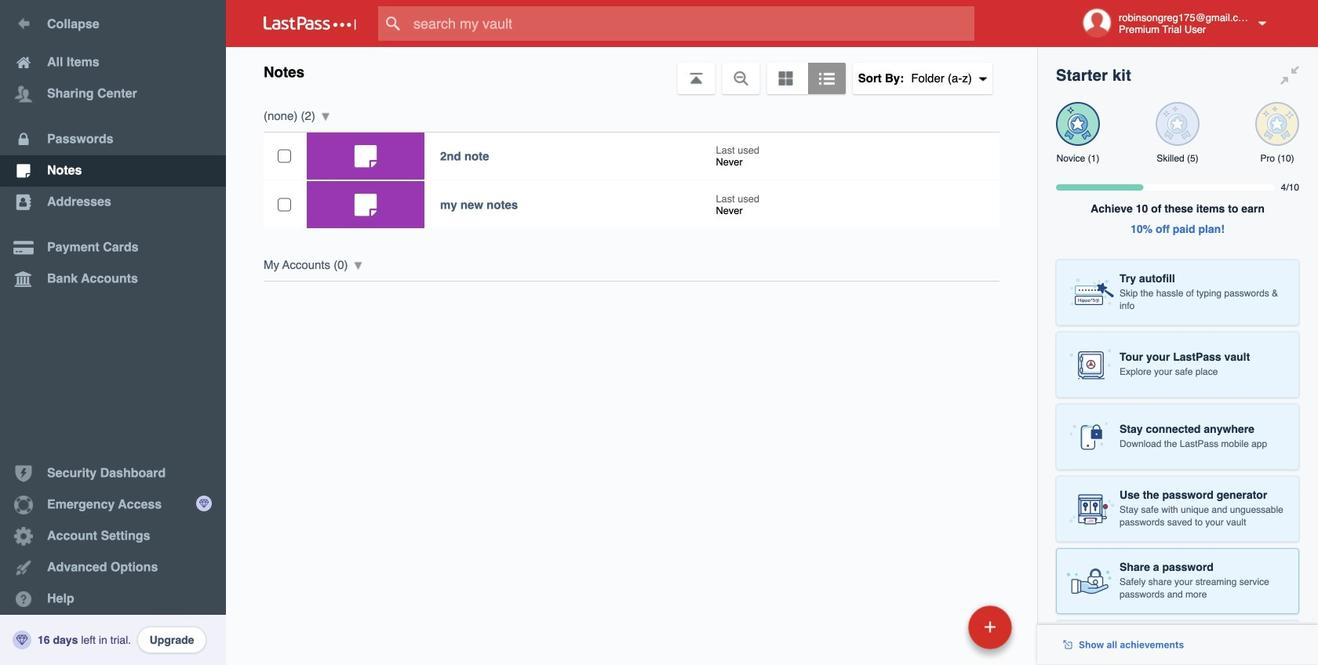 Task type: locate. For each thing, give the bounding box(es) containing it.
new item element
[[861, 605, 1018, 650]]

lastpass image
[[264, 16, 356, 31]]

Search search field
[[378, 6, 1006, 41]]



Task type: vqa. For each thing, say whether or not it's contained in the screenshot.
New item image
no



Task type: describe. For each thing, give the bounding box(es) containing it.
search my vault text field
[[378, 6, 1006, 41]]

main navigation navigation
[[0, 0, 226, 666]]

vault options navigation
[[226, 47, 1038, 94]]

new item navigation
[[861, 601, 1022, 666]]



